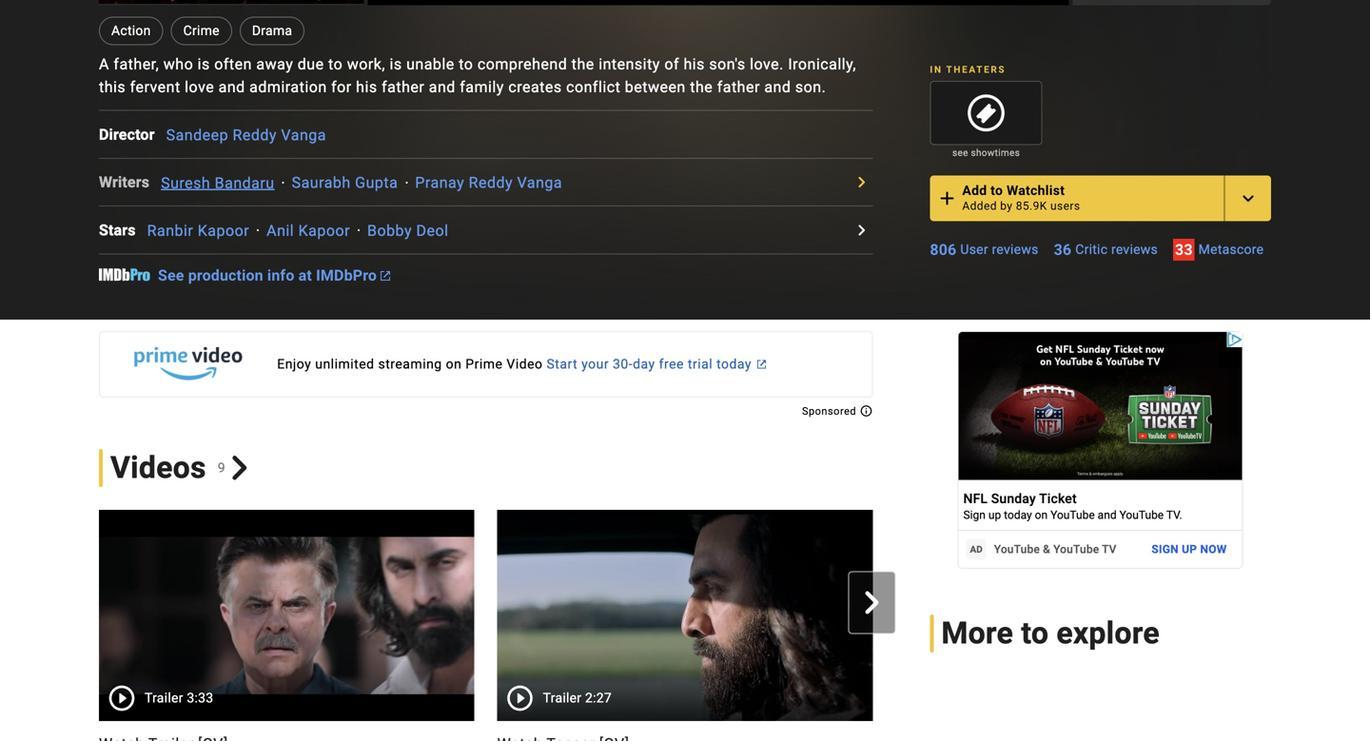 Task type: describe. For each thing, give the bounding box(es) containing it.
to up family
[[459, 55, 473, 73]]

who
[[163, 55, 193, 73]]

bobby
[[367, 222, 412, 240]]

pranay reddy vanga
[[415, 174, 562, 192]]

pranay reddy vanga button
[[415, 174, 562, 192]]

ranbir kapoor button
[[147, 222, 249, 240]]

today
[[716, 356, 752, 372]]

director
[[99, 125, 155, 143]]

imdbpro
[[316, 266, 377, 284]]

kapoor for anil kapoor
[[298, 222, 350, 240]]

3:33
[[187, 690, 213, 706]]

by
[[1000, 199, 1013, 213]]

crime
[[183, 23, 220, 39]]

trailer [ov] image
[[99, 510, 474, 721]]

see showtimes image
[[931, 82, 1042, 144]]

trailer for trailer 3:33
[[145, 690, 183, 706]]

2:27
[[585, 690, 612, 706]]

day
[[633, 356, 655, 372]]

bandaru
[[215, 174, 275, 192]]

suresh bandaru button
[[161, 174, 275, 192]]

see full cast and crew element
[[99, 123, 166, 146]]

anil
[[267, 222, 294, 240]]

to up the for
[[328, 55, 343, 73]]

1 father from the left
[[382, 78, 425, 96]]

trailer for trailer 2:27
[[543, 690, 582, 706]]

a father, who is often away due to work, is unable to comprehend the intensity of his son's love. ironically, this fervent love and admiration for his father and family creates conflict between the father and son.
[[99, 55, 856, 96]]

family
[[460, 78, 504, 96]]

see
[[158, 266, 184, 284]]

more to explore
[[941, 616, 1160, 651]]

at
[[298, 266, 312, 284]]

36 critic reviews
[[1054, 241, 1158, 259]]

this
[[99, 78, 126, 96]]

suresh
[[161, 174, 210, 192]]

start
[[547, 356, 578, 372]]

trailer 2:27
[[543, 690, 612, 706]]

reviews for 36
[[1111, 242, 1158, 257]]

ranbir kapoor in animal (2023) image
[[99, 0, 364, 4]]

9
[[218, 460, 225, 476]]

videos
[[110, 450, 206, 486]]

to right more
[[1021, 616, 1049, 651]]

saurabh gupta button
[[292, 174, 398, 192]]

see full cast and crew image
[[850, 171, 873, 194]]

more
[[941, 616, 1013, 651]]

teaser [ov] image
[[497, 510, 873, 721]]

a
[[99, 55, 109, 73]]

36
[[1054, 241, 1072, 259]]

stars button
[[99, 219, 147, 242]]

critic
[[1075, 242, 1108, 257]]

showtimes
[[971, 147, 1020, 158]]

production
[[188, 266, 263, 284]]

see full cast and crew image
[[850, 219, 873, 242]]

free
[[659, 356, 684, 372]]

video player application
[[368, 0, 1069, 5]]

see showtimes group
[[930, 81, 1042, 160]]

start your 30-day free trial today link
[[99, 331, 873, 398]]

sponsored
[[802, 405, 859, 417]]

deol
[[416, 222, 449, 240]]

start your 30-day free trial today
[[547, 356, 752, 372]]

add
[[962, 183, 987, 198]]

often away due to work the father is unable to comprehend the intensity of his son's love. ironically, this fervent love and admiration for his father and family creates conflict between the father and son. image
[[368, 0, 1069, 6]]

1 is from the left
[[198, 55, 210, 73]]

trailer 3:33 link
[[99, 510, 474, 721]]

father,
[[114, 55, 159, 73]]

between
[[625, 78, 686, 96]]

ranbir
[[147, 222, 193, 240]]

1 vertical spatial his
[[356, 78, 377, 96]]

see production info at imdbpro button
[[158, 266, 390, 289]]

trailer 2:27 link
[[497, 510, 873, 721]]

admiration
[[249, 78, 327, 96]]

bobby deol button
[[367, 222, 449, 240]]

love
[[185, 78, 214, 96]]

2 and from the left
[[429, 78, 456, 96]]

info
[[267, 266, 294, 284]]

stars
[[99, 221, 136, 239]]

reddy for sandeep
[[233, 126, 277, 144]]

saurabh
[[292, 174, 351, 192]]

reviews for 806
[[992, 242, 1039, 257]]

806
[[930, 241, 957, 259]]

drama button
[[240, 17, 305, 45]]

1 and from the left
[[218, 78, 245, 96]]

of
[[664, 55, 679, 73]]

trial
[[688, 356, 713, 372]]

kapoor for ranbir kapoor
[[198, 222, 249, 240]]

add to watchlist added by 85.9k users
[[962, 183, 1080, 213]]

see production info at imdbpro
[[158, 266, 377, 284]]

in theaters
[[930, 64, 1006, 75]]

to inside the add to watchlist added by 85.9k users
[[991, 183, 1003, 198]]



Task type: vqa. For each thing, say whether or not it's contained in the screenshot.
his
yes



Task type: locate. For each thing, give the bounding box(es) containing it.
1 horizontal spatial the
[[690, 78, 713, 96]]

see
[[952, 147, 968, 158]]

0 horizontal spatial the
[[572, 55, 594, 73]]

watchlist
[[1007, 183, 1065, 198]]

crime button
[[171, 17, 232, 45]]

your
[[581, 356, 609, 372]]

launch inline image
[[381, 271, 390, 281]]

sandeep reddy vanga
[[166, 126, 326, 144]]

0 horizontal spatial vanga
[[281, 126, 326, 144]]

1 vertical spatial the
[[690, 78, 713, 96]]

trailer 2:27 group
[[497, 510, 873, 741], [497, 510, 873, 721]]

1 horizontal spatial kapoor
[[298, 222, 350, 240]]

the up conflict
[[572, 55, 594, 73]]

is up the love on the left top
[[198, 55, 210, 73]]

pranay
[[415, 174, 464, 192]]

trailer 3:33 group inside group
[[99, 510, 474, 721]]

2 reviews from the left
[[1111, 242, 1158, 257]]

0 horizontal spatial is
[[198, 55, 210, 73]]

action
[[111, 23, 151, 39]]

watch trailer [ov] element
[[368, 0, 1069, 5]]

explore
[[1056, 616, 1160, 651]]

anil kapoor button
[[267, 222, 350, 240]]

group containing trailer 3:33
[[76, 510, 1271, 741]]

is right work,
[[390, 55, 402, 73]]

2 father from the left
[[717, 78, 760, 96]]

his right of in the left top of the page
[[684, 55, 705, 73]]

sandeep reddy vanga button
[[166, 126, 326, 144]]

animal image
[[896, 510, 1271, 721]]

in
[[930, 64, 943, 75]]

vanga for sandeep reddy vanga
[[281, 126, 326, 144]]

his
[[684, 55, 705, 73], [356, 78, 377, 96]]

reviews right critic in the right of the page
[[1111, 242, 1158, 257]]

unable
[[406, 55, 455, 73]]

1 horizontal spatial father
[[717, 78, 760, 96]]

his down work,
[[356, 78, 377, 96]]

add title to another list image
[[1237, 187, 1260, 210]]

to up by at the top of page
[[991, 183, 1003, 198]]

vanga
[[281, 126, 326, 144], [517, 174, 562, 192]]

1 vertical spatial vanga
[[517, 174, 562, 192]]

0 vertical spatial vanga
[[281, 126, 326, 144]]

reddy for pranay
[[469, 174, 513, 192]]

advertisement region
[[958, 331, 1243, 569]]

0 vertical spatial reddy
[[233, 126, 277, 144]]

for
[[331, 78, 352, 96]]

comprehend
[[477, 55, 567, 73]]

1 trailer from the left
[[145, 690, 183, 706]]

1 horizontal spatial vanga
[[517, 174, 562, 192]]

2 is from the left
[[390, 55, 402, 73]]

bobby deol
[[367, 222, 449, 240]]

user
[[960, 242, 988, 257]]

reddy
[[233, 126, 277, 144], [469, 174, 513, 192]]

writers button
[[99, 171, 161, 194]]

writers
[[99, 173, 149, 191]]

chevron right inline image
[[860, 591, 883, 614]]

1 kapoor from the left
[[198, 222, 249, 240]]

action button
[[99, 17, 163, 45]]

reviews
[[992, 242, 1039, 257], [1111, 242, 1158, 257]]

1 reviews from the left
[[992, 242, 1039, 257]]

the
[[572, 55, 594, 73], [690, 78, 713, 96]]

0 horizontal spatial trailer
[[145, 690, 183, 706]]

1 horizontal spatial reviews
[[1111, 242, 1158, 257]]

suresh bandaru
[[161, 174, 275, 192]]

reddy up bandaru at the left top
[[233, 126, 277, 144]]

reviews right the user
[[992, 242, 1039, 257]]

often
[[214, 55, 252, 73]]

sandeep
[[166, 126, 228, 144]]

85.9k
[[1016, 199, 1047, 213]]

kapoor right the anil
[[298, 222, 350, 240]]

vanga for pranay reddy vanga
[[517, 174, 562, 192]]

work,
[[347, 55, 385, 73]]

1 horizontal spatial reddy
[[469, 174, 513, 192]]

30-
[[613, 356, 633, 372]]

and
[[218, 78, 245, 96], [429, 78, 456, 96], [764, 78, 791, 96]]

33
[[1175, 241, 1193, 259]]

anil kapoor
[[267, 222, 350, 240]]

1 horizontal spatial trailer
[[543, 690, 582, 706]]

fervent
[[130, 78, 180, 96]]

the down son's
[[690, 78, 713, 96]]

0 horizontal spatial and
[[218, 78, 245, 96]]

conflict
[[566, 78, 621, 96]]

reviews inside 806 user reviews
[[992, 242, 1039, 257]]

is
[[198, 55, 210, 73], [390, 55, 402, 73]]

1 horizontal spatial his
[[684, 55, 705, 73]]

trailer left 3:33
[[145, 690, 183, 706]]

0 horizontal spatial reviews
[[992, 242, 1039, 257]]

users
[[1050, 199, 1080, 213]]

and down often
[[218, 78, 245, 96]]

group
[[99, 0, 364, 5], [368, 0, 1069, 6], [930, 81, 1042, 145], [76, 510, 1271, 741], [896, 510, 1271, 721]]

son.
[[795, 78, 826, 96]]

0 vertical spatial his
[[684, 55, 705, 73]]

2 horizontal spatial and
[[764, 78, 791, 96]]

chevron right inline image
[[227, 456, 252, 480]]

kapoor
[[198, 222, 249, 240], [298, 222, 350, 240]]

and down unable
[[429, 78, 456, 96]]

0 horizontal spatial kapoor
[[198, 222, 249, 240]]

father down son's
[[717, 78, 760, 96]]

0 horizontal spatial reddy
[[233, 126, 277, 144]]

806 user reviews
[[930, 241, 1039, 259]]

2 trailer from the left
[[543, 690, 582, 706]]

reviews inside 36 critic reviews
[[1111, 242, 1158, 257]]

ironically,
[[788, 55, 856, 73]]

1 horizontal spatial is
[[390, 55, 402, 73]]

due
[[298, 55, 324, 73]]

3 and from the left
[[764, 78, 791, 96]]

trailer left 2:27
[[543, 690, 582, 706]]

kapoor up production at the top of the page
[[198, 222, 249, 240]]

1 vertical spatial reddy
[[469, 174, 513, 192]]

added
[[962, 199, 997, 213]]

0 horizontal spatial his
[[356, 78, 377, 96]]

intensity
[[599, 55, 660, 73]]

1 horizontal spatial and
[[429, 78, 456, 96]]

father down unable
[[382, 78, 425, 96]]

trailer 3:33
[[145, 690, 213, 706]]

gupta
[[355, 174, 398, 192]]

see showtimes
[[952, 147, 1020, 158]]

add image
[[936, 187, 958, 210]]

and down love.
[[764, 78, 791, 96]]

metascore
[[1198, 242, 1264, 257]]

2 kapoor from the left
[[298, 222, 350, 240]]

reddy right pranay
[[469, 174, 513, 192]]

0 vertical spatial the
[[572, 55, 594, 73]]

creates
[[508, 78, 562, 96]]

theaters
[[946, 64, 1006, 75]]

son's
[[709, 55, 746, 73]]

see showtimes link
[[930, 145, 1042, 160]]

father
[[382, 78, 425, 96], [717, 78, 760, 96]]

trailer
[[145, 690, 183, 706], [543, 690, 582, 706]]

away
[[256, 55, 293, 73]]

0 horizontal spatial father
[[382, 78, 425, 96]]

saurabh gupta
[[292, 174, 398, 192]]

to
[[328, 55, 343, 73], [459, 55, 473, 73], [991, 183, 1003, 198], [1021, 616, 1049, 651]]

trailer 3:33 group
[[99, 510, 474, 741], [99, 510, 474, 721]]



